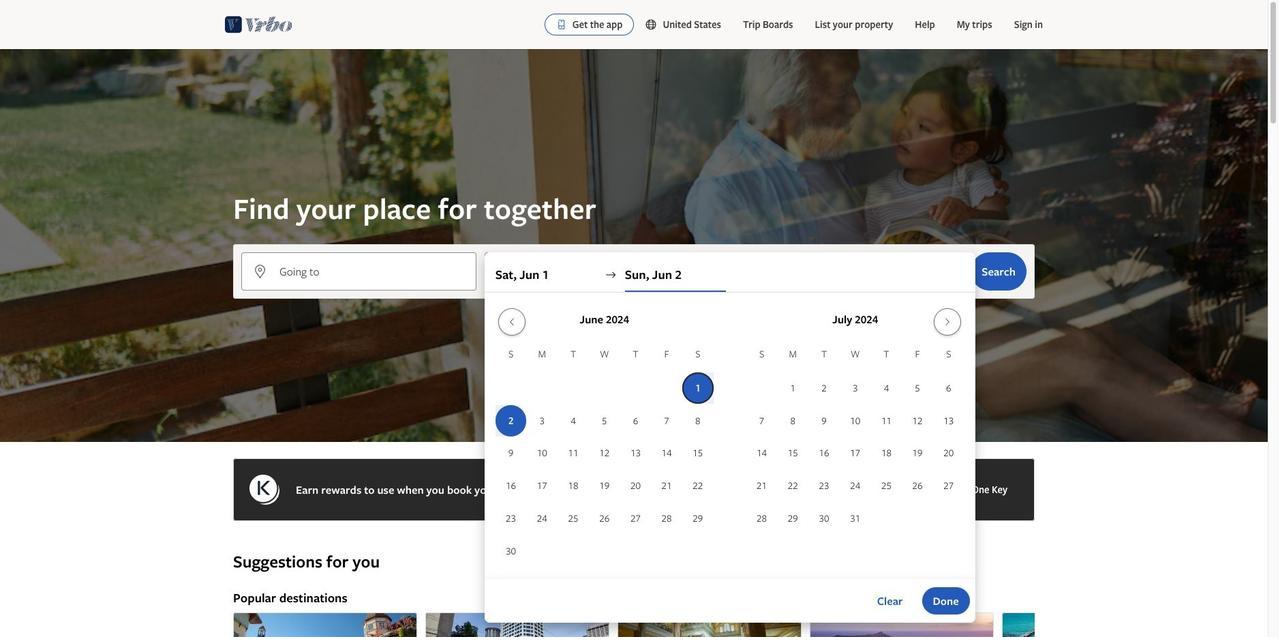 Task type: locate. For each thing, give the bounding box(es) containing it.
cancun which includes a sandy beach, landscape views and general coastal views image
[[1003, 612, 1187, 637]]

small image
[[646, 18, 663, 31]]

directional image
[[605, 269, 617, 281]]

vrbo logo image
[[225, 14, 293, 35]]

june 2024 element
[[496, 346, 714, 568]]

recently viewed region
[[225, 529, 1044, 551]]

july 2024 element
[[747, 346, 965, 535]]

application
[[496, 303, 965, 568]]

main content
[[0, 49, 1269, 637]]

makiki - lower punchbowl - tantalus showing landscape views, a sunset and a city image
[[810, 612, 994, 637]]



Task type: describe. For each thing, give the bounding box(es) containing it.
application inside wizard region
[[496, 303, 965, 568]]

wizard region
[[0, 49, 1269, 623]]

leavenworth featuring a small town or village and street scenes image
[[233, 612, 417, 637]]

download the app button image
[[556, 19, 567, 30]]

las vegas featuring interior views image
[[618, 612, 802, 637]]

downtown seattle featuring a skyscraper, a city and street scenes image
[[426, 612, 610, 637]]

next month image
[[940, 316, 956, 327]]

previous month image
[[504, 316, 521, 327]]



Task type: vqa. For each thing, say whether or not it's contained in the screenshot.
"small" image
yes



